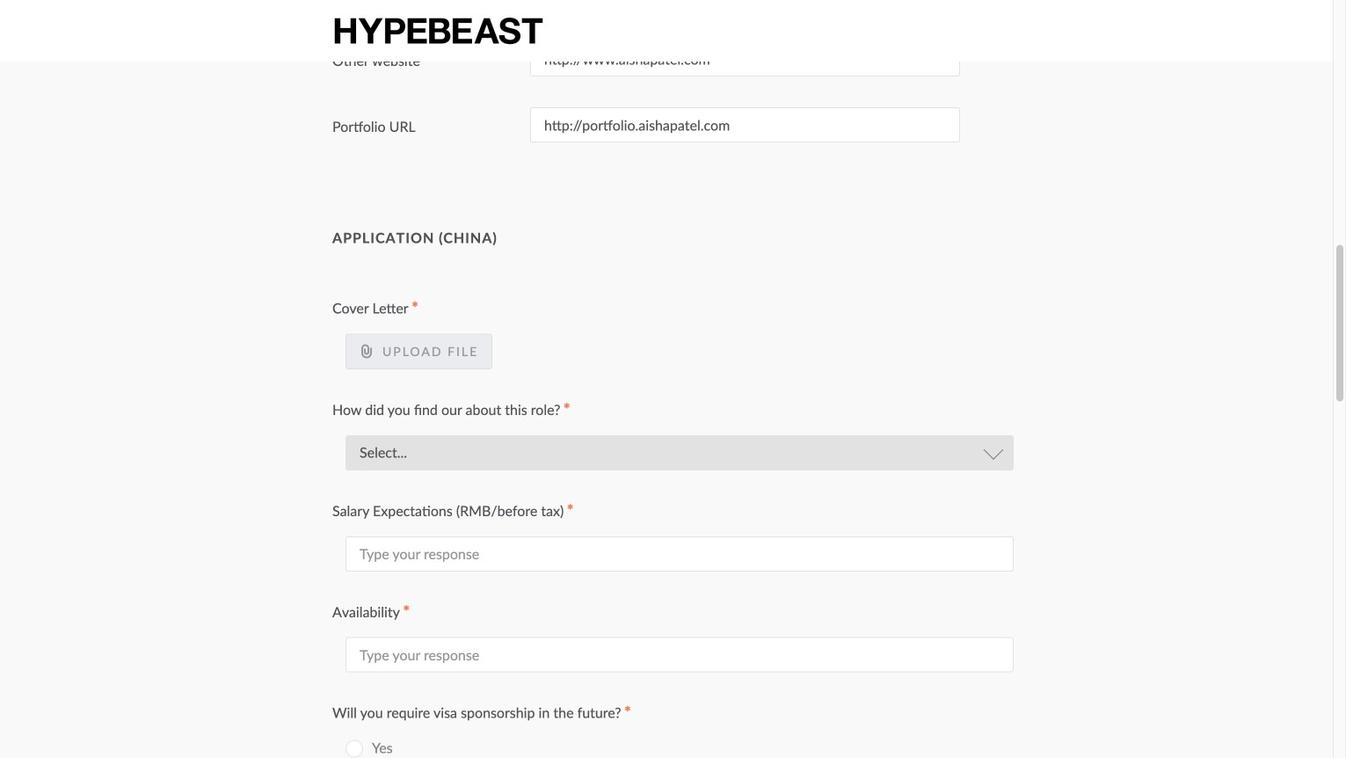Task type: vqa. For each thing, say whether or not it's contained in the screenshot.
radio
yes



Task type: locate. For each thing, give the bounding box(es) containing it.
None text field
[[530, 0, 960, 11], [530, 41, 960, 77], [530, 0, 960, 11], [530, 41, 960, 77]]

None radio
[[346, 740, 363, 758]]

paperclip image
[[360, 345, 374, 359]]

hypebeast logo image
[[332, 15, 545, 46]]

None text field
[[530, 107, 960, 143]]



Task type: describe. For each thing, give the bounding box(es) containing it.
Type your response text field
[[346, 637, 1014, 673]]

Type your response text field
[[346, 536, 1014, 572]]



